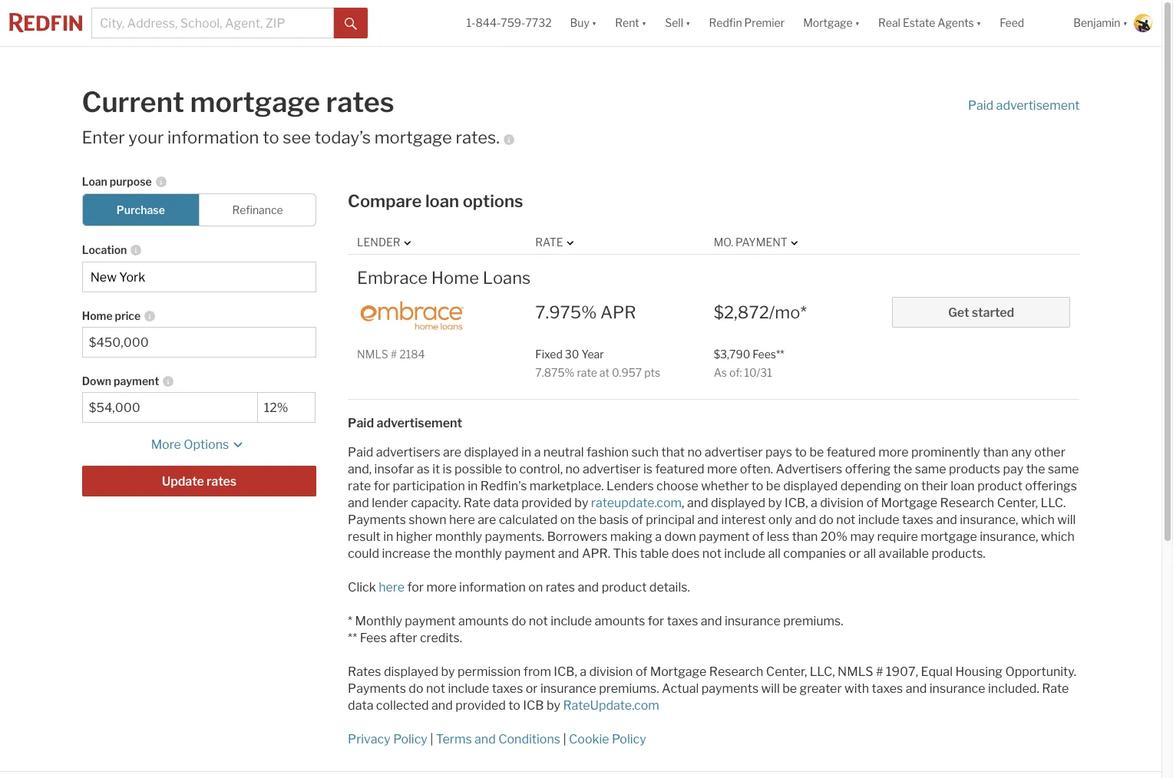 Task type: locate. For each thing, give the bounding box(es) containing it.
submit search image
[[345, 17, 357, 30]]

to up redfin's
[[505, 463, 517, 477]]

displayed up possible
[[464, 446, 519, 460]]

mo.
[[714, 236, 734, 249]]

insurance,
[[960, 513, 1019, 528], [980, 530, 1039, 545]]

the right offering
[[894, 463, 913, 477]]

0 horizontal spatial icb,
[[554, 665, 578, 680]]

1 vertical spatial nmls
[[838, 665, 874, 680]]

rate down redfin's
[[464, 496, 491, 511]]

principal
[[646, 513, 695, 528]]

displayed down advertisers
[[784, 480, 838, 494]]

policy down rateupdate.com link
[[612, 733, 647, 748]]

Purchase radio
[[82, 194, 200, 227]]

0 vertical spatial division
[[821, 496, 864, 511]]

permission
[[458, 665, 521, 680]]

0 vertical spatial nmls
[[357, 348, 389, 361]]

advertisement
[[997, 98, 1080, 113], [377, 417, 463, 431]]

# inside rates displayed by permission from icb, a division of mortgage research center, llc, nmls # 1907, equal housing opportunity. payments do not include taxes or insurance premiums. actual payments will be greater with taxes and insurance included. rate data collected and provided to icb by
[[876, 665, 884, 680]]

# left the 1907,
[[876, 665, 884, 680]]

housing
[[956, 665, 1003, 680]]

0 vertical spatial #
[[391, 348, 397, 361]]

policy down collected
[[393, 733, 428, 748]]

payments.
[[485, 530, 545, 545]]

1 horizontal spatial provided
[[522, 496, 572, 511]]

no right that
[[688, 446, 702, 460]]

data down redfin's
[[493, 496, 519, 511]]

1 horizontal spatial |
[[563, 733, 567, 748]]

1 vertical spatial #
[[876, 665, 884, 680]]

by
[[575, 496, 589, 511], [769, 496, 783, 511], [441, 665, 455, 680], [547, 699, 561, 714]]

fixed 30 year 7.875 % rate at 0.957 pts
[[536, 348, 661, 379]]

#
[[391, 348, 397, 361], [876, 665, 884, 680]]

buy ▾ button
[[561, 0, 606, 46]]

rates
[[326, 85, 395, 119], [207, 475, 237, 490], [546, 581, 575, 596]]

on up borrowers
[[561, 513, 575, 528]]

paid inside the paid advertisers are displayed in a neutral fashion such that no advertiser pays to be featured more prominently than any other and, insofar as it is possible to control, no advertiser is featured more often. advertisers offering the same products pay the same rate for participation in redfin's marketplace. lenders choose whether to be displayed depending on their loan product offerings and lender capacity. rate data provided by
[[348, 446, 374, 460]]

1 horizontal spatial division
[[821, 496, 864, 511]]

1 horizontal spatial do
[[512, 615, 526, 629]]

a
[[534, 446, 541, 460], [811, 496, 818, 511], [656, 530, 662, 545], [580, 665, 587, 680]]

2 ▾ from the left
[[642, 16, 647, 29]]

1 vertical spatial loan
[[951, 480, 975, 494]]

mortgage
[[190, 85, 320, 119], [375, 128, 452, 147], [921, 530, 978, 545]]

less
[[767, 530, 790, 545]]

enter
[[82, 128, 125, 147]]

0 horizontal spatial same
[[916, 463, 947, 477]]

loan
[[426, 191, 459, 211], [951, 480, 975, 494]]

not up 20%
[[837, 513, 856, 528]]

taxes down permission
[[492, 682, 523, 697]]

could
[[348, 547, 380, 562]]

1 vertical spatial be
[[767, 480, 781, 494]]

are up possible
[[443, 446, 462, 460]]

Home price text field
[[89, 336, 310, 350]]

1 vertical spatial for
[[408, 581, 424, 596]]

1 vertical spatial advertisement
[[377, 417, 463, 431]]

on down payments.
[[529, 581, 543, 596]]

nmls up with
[[838, 665, 874, 680]]

Down payment text field
[[264, 401, 309, 416]]

fixed
[[536, 348, 563, 361]]

0 vertical spatial do
[[819, 513, 834, 528]]

rates displayed by permission from icb, a division of mortgage research center, llc, nmls # 1907, equal housing opportunity. payments do not include taxes or insurance premiums. actual payments will be greater with taxes and insurance included. rate data collected and provided to icb by
[[348, 665, 1077, 714]]

mortgage left real
[[804, 16, 853, 29]]

insofar
[[375, 463, 414, 477]]

payments inside rates displayed by permission from icb, a division of mortgage research center, llc, nmls # 1907, equal housing opportunity. payments do not include taxes or insurance premiums. actual payments will be greater with taxes and insurance included. rate data collected and provided to icb by
[[348, 682, 406, 697]]

do inside rates displayed by permission from icb, a division of mortgage research center, llc, nmls # 1907, equal housing opportunity. payments do not include taxes or insurance premiums. actual payments will be greater with taxes and insurance included. rate data collected and provided to icb by
[[409, 682, 424, 697]]

not inside * monthly payment amounts do not include amounts for taxes and insurance premiums. ** fees after credits.
[[529, 615, 548, 629]]

rate inside the paid advertisers are displayed in a neutral fashion such that no advertiser pays to be featured more prominently than any other and, insofar as it is possible to control, no advertiser is featured more often. advertisers offering the same products pay the same rate for participation in redfin's marketplace. lenders choose whether to be displayed depending on their loan product offerings and lender capacity. rate data provided by
[[464, 496, 491, 511]]

include down permission
[[448, 682, 490, 697]]

1 vertical spatial insurance,
[[980, 530, 1039, 545]]

will inside rates displayed by permission from icb, a division of mortgage research center, llc, nmls # 1907, equal housing opportunity. payments do not include taxes or insurance premiums. actual payments will be greater with taxes and insurance included. rate data collected and provided to icb by
[[762, 682, 780, 697]]

0 horizontal spatial are
[[443, 446, 462, 460]]

0 vertical spatial provided
[[522, 496, 572, 511]]

icb, right from
[[554, 665, 578, 680]]

2184
[[400, 348, 425, 361]]

and up rates displayed by permission from icb, a division of mortgage research center, llc, nmls # 1907, equal housing opportunity. payments do not include taxes or insurance premiums. actual payments will be greater with taxes and insurance included. rate data collected and provided to icb by
[[701, 615, 722, 629]]

0 horizontal spatial research
[[710, 665, 764, 680]]

1 horizontal spatial or
[[849, 547, 861, 562]]

2 is from the left
[[644, 463, 653, 477]]

information down payments.
[[459, 581, 526, 596]]

rate inside rate button
[[536, 236, 564, 249]]

premiums. up rateupdate.com
[[599, 682, 660, 697]]

insurance
[[725, 615, 781, 629], [541, 682, 597, 697], [930, 682, 986, 697]]

0 horizontal spatial rates
[[207, 475, 237, 490]]

than up pay
[[983, 446, 1009, 460]]

1 horizontal spatial rate
[[536, 236, 564, 249]]

1 vertical spatial provided
[[456, 699, 506, 714]]

by down marketplace.
[[575, 496, 589, 511]]

products
[[949, 463, 1001, 477]]

from
[[524, 665, 551, 680]]

for inside * monthly payment amounts do not include amounts for taxes and insurance premiums. ** fees after credits.
[[648, 615, 665, 629]]

policy
[[393, 733, 428, 748], [612, 733, 647, 748]]

payments up result at the bottom left of the page
[[348, 513, 406, 528]]

2 horizontal spatial more
[[879, 446, 909, 460]]

borrowers
[[547, 530, 608, 545]]

click here for more information on rates and product details.
[[348, 581, 690, 596]]

payment up credits.
[[405, 615, 456, 629]]

center, inside rates displayed by permission from icb, a division of mortgage research center, llc, nmls # 1907, equal housing opportunity. payments do not include taxes or insurance premiums. actual payments will be greater with taxes and insurance included. rate data collected and provided to icb by
[[767, 665, 808, 680]]

be down often.
[[767, 480, 781, 494]]

0 horizontal spatial center,
[[767, 665, 808, 680]]

**
[[348, 632, 357, 646]]

more up offering
[[879, 446, 909, 460]]

same up offerings
[[1048, 463, 1080, 477]]

be up advertisers
[[810, 446, 824, 460]]

center, down pay
[[998, 496, 1039, 511]]

home left loans
[[432, 268, 479, 288]]

1 horizontal spatial icb,
[[785, 496, 809, 511]]

real
[[879, 16, 901, 29]]

started
[[972, 306, 1015, 320]]

0 vertical spatial which
[[1022, 513, 1055, 528]]

1 vertical spatial are
[[478, 513, 496, 528]]

1 horizontal spatial rate
[[577, 366, 597, 379]]

rates
[[348, 665, 381, 680]]

privacy
[[348, 733, 391, 748]]

research
[[941, 496, 995, 511], [710, 665, 764, 680]]

2 horizontal spatial do
[[819, 513, 834, 528]]

icb
[[523, 699, 544, 714]]

1 vertical spatial data
[[348, 699, 374, 714]]

include inside rates displayed by permission from icb, a division of mortgage research center, llc, nmls # 1907, equal housing opportunity. payments do not include taxes or insurance premiums. actual payments will be greater with taxes and insurance included. rate data collected and provided to icb by
[[448, 682, 490, 697]]

1 payments from the top
[[348, 513, 406, 528]]

monthly down shown
[[435, 530, 482, 545]]

2 vertical spatial mortgage
[[650, 665, 707, 680]]

provided
[[522, 496, 572, 511], [456, 699, 506, 714]]

conditions
[[499, 733, 561, 748]]

2 horizontal spatial in
[[522, 446, 532, 460]]

taxes down the 1907,
[[872, 682, 904, 697]]

nmls left 2184
[[357, 348, 389, 361]]

0 vertical spatial featured
[[827, 446, 876, 460]]

division down depending
[[821, 496, 864, 511]]

1 horizontal spatial amounts
[[595, 615, 646, 629]]

, and displayed by icb, a division of mortgage research center, llc. payments shown here are calculated on the basis of principal and interest only and do not include taxes and insurance, which will result in higher monthly payments. borrowers making a down payment of less than 20% may require mortgage insurance, which could increase the monthly payment and apr. this table does not include all companies or all available products.
[[348, 496, 1077, 562]]

is down such
[[644, 463, 653, 477]]

insurance up payments
[[725, 615, 781, 629]]

0 horizontal spatial data
[[348, 699, 374, 714]]

0 horizontal spatial no
[[566, 463, 580, 477]]

1 horizontal spatial will
[[1058, 513, 1077, 528]]

0 horizontal spatial information
[[167, 128, 259, 147]]

▾
[[592, 16, 597, 29], [642, 16, 647, 29], [686, 16, 691, 29], [855, 16, 860, 29], [977, 16, 982, 29], [1123, 16, 1128, 29]]

insurance inside * monthly payment amounts do not include amounts for taxes and insurance premiums. ** fees after credits.
[[725, 615, 781, 629]]

0 horizontal spatial policy
[[393, 733, 428, 748]]

cookie policy link
[[569, 733, 647, 748]]

0 horizontal spatial rate
[[348, 480, 371, 494]]

rates inside button
[[207, 475, 237, 490]]

0 vertical spatial paid
[[969, 98, 994, 113]]

payments inside the , and displayed by icb, a division of mortgage research center, llc. payments shown here are calculated on the basis of principal and interest only and do not include taxes and insurance, which will result in higher monthly payments. borrowers making a down payment of less than 20% may require mortgage insurance, which could increase the monthly payment and apr. this table does not include all companies or all available products.
[[348, 513, 406, 528]]

no
[[688, 446, 702, 460], [566, 463, 580, 477]]

taxes inside * monthly payment amounts do not include amounts for taxes and insurance premiums. ** fees after credits.
[[667, 615, 699, 629]]

mortgage inside the , and displayed by icb, a division of mortgage research center, llc. payments shown here are calculated on the basis of principal and interest only and do not include taxes and insurance, which will result in higher monthly payments. borrowers making a down payment of less than 20% may require mortgage insurance, which could increase the monthly payment and apr. this table does not include all companies or all available products.
[[882, 496, 938, 511]]

do up collected
[[409, 682, 424, 697]]

more up whether
[[707, 463, 738, 477]]

1 vertical spatial mortgage
[[882, 496, 938, 511]]

after
[[390, 632, 418, 646]]

7732
[[526, 16, 552, 29]]

a down advertisers
[[811, 496, 818, 511]]

equal
[[921, 665, 953, 680]]

taxes up require on the right bottom of page
[[903, 513, 934, 528]]

0 vertical spatial %
[[582, 302, 597, 322]]

1 horizontal spatial information
[[459, 581, 526, 596]]

loan down products
[[951, 480, 975, 494]]

1 vertical spatial than
[[792, 530, 818, 545]]

price
[[115, 310, 141, 323]]

premiums. inside rates displayed by permission from icb, a division of mortgage research center, llc, nmls # 1907, equal housing opportunity. payments do not include taxes or insurance premiums. actual payments will be greater with taxes and insurance included. rate data collected and provided to icb by
[[599, 682, 660, 697]]

1 horizontal spatial advertisement
[[997, 98, 1080, 113]]

1 same from the left
[[916, 463, 947, 477]]

rates right update
[[207, 475, 237, 490]]

* monthly payment amounts do not include amounts for taxes and insurance premiums. ** fees after credits.
[[348, 615, 844, 646]]

by up only at the right of page
[[769, 496, 783, 511]]

▾ right "agents"
[[977, 16, 982, 29]]

are up payments.
[[478, 513, 496, 528]]

monthly down payments.
[[455, 547, 502, 562]]

1-844-759-7732 link
[[467, 16, 552, 29]]

rates down borrowers
[[546, 581, 575, 596]]

payments
[[702, 682, 759, 697]]

0 vertical spatial premiums.
[[784, 615, 844, 629]]

icb, inside rates displayed by permission from icb, a division of mortgage research center, llc, nmls # 1907, equal housing opportunity. payments do not include taxes or insurance premiums. actual payments will be greater with taxes and insurance included. rate data collected and provided to icb by
[[554, 665, 578, 680]]

1 is from the left
[[443, 463, 452, 477]]

here link
[[379, 581, 405, 596]]

0 vertical spatial are
[[443, 446, 462, 460]]

payment right down
[[114, 375, 159, 388]]

more
[[879, 446, 909, 460], [707, 463, 738, 477], [427, 581, 457, 596]]

insurance down from
[[541, 682, 597, 697]]

real estate agents ▾
[[879, 16, 982, 29]]

will down "llc." on the right of page
[[1058, 513, 1077, 528]]

0 horizontal spatial than
[[792, 530, 818, 545]]

0 vertical spatial or
[[849, 547, 861, 562]]

City, Address, School, Agent, ZIP search field
[[91, 8, 334, 38]]

advertiser
[[705, 446, 763, 460], [583, 463, 641, 477]]

5 ▾ from the left
[[977, 16, 982, 29]]

of up rateupdate.com link
[[636, 665, 648, 680]]

insurance down equal
[[930, 682, 986, 697]]

1 vertical spatial payments
[[348, 682, 406, 697]]

will
[[1058, 513, 1077, 528], [762, 682, 780, 697]]

0 horizontal spatial amounts
[[459, 615, 509, 629]]

rate down opportunity.
[[1043, 682, 1070, 697]]

fees
[[360, 632, 387, 646]]

1907,
[[887, 665, 919, 680]]

0 horizontal spatial do
[[409, 682, 424, 697]]

2 amounts from the left
[[595, 615, 646, 629]]

1 vertical spatial on
[[561, 513, 575, 528]]

0 horizontal spatial for
[[374, 480, 390, 494]]

and right ,
[[687, 496, 709, 511]]

displayed inside rates displayed by permission from icb, a division of mortgage research center, llc, nmls # 1907, equal housing opportunity. payments do not include taxes or insurance premiums. actual payments will be greater with taxes and insurance included. rate data collected and provided to icb by
[[384, 665, 439, 680]]

for right here link
[[408, 581, 424, 596]]

do inside * monthly payment amounts do not include amounts for taxes and insurance premiums. ** fees after credits.
[[512, 615, 526, 629]]

a up the table
[[656, 530, 662, 545]]

a up "control,"
[[534, 446, 541, 460]]

0 horizontal spatial #
[[391, 348, 397, 361]]

▾ right the "buy"
[[592, 16, 597, 29]]

buy
[[570, 16, 590, 29]]

division up rateupdate.com
[[590, 665, 633, 680]]

1 horizontal spatial is
[[644, 463, 653, 477]]

on inside the , and displayed by icb, a division of mortgage research center, llc. payments shown here are calculated on the basis of principal and interest only and do not include taxes and insurance, which will result in higher monthly payments. borrowers making a down payment of less than 20% may require mortgage insurance, which could increase the monthly payment and apr. this table does not include all companies or all available products.
[[561, 513, 575, 528]]

and,
[[348, 463, 372, 477]]

to down often.
[[752, 480, 764, 494]]

30
[[565, 348, 580, 361]]

product down this on the bottom right
[[602, 581, 647, 596]]

refinance
[[232, 204, 283, 217]]

rate button
[[536, 235, 577, 250]]

llc.
[[1041, 496, 1066, 511]]

increase
[[382, 547, 431, 562]]

mortgage ▾ button
[[804, 0, 860, 46]]

icb, inside the , and displayed by icb, a division of mortgage research center, llc. payments shown here are calculated on the basis of principal and interest only and do not include taxes and insurance, which will result in higher monthly payments. borrowers making a down payment of less than 20% may require mortgage insurance, which could increase the monthly payment and apr. this table does not include all companies or all available products.
[[785, 496, 809, 511]]

or down may
[[849, 547, 861, 562]]

to inside rates displayed by permission from icb, a division of mortgage research center, llc, nmls # 1907, equal housing opportunity. payments do not include taxes or insurance premiums. actual payments will be greater with taxes and insurance included. rate data collected and provided to icb by
[[509, 699, 521, 714]]

data down the rates
[[348, 699, 374, 714]]

or up icb
[[526, 682, 538, 697]]

provided inside the paid advertisers are displayed in a neutral fashion such that no advertiser pays to be featured more prominently than any other and, insofar as it is possible to control, no advertiser is featured more often. advertisers offering the same products pay the same rate for participation in redfin's marketplace. lenders choose whether to be displayed depending on their loan product offerings and lender capacity. rate data provided by
[[522, 496, 572, 511]]

2 same from the left
[[1048, 463, 1080, 477]]

10/31
[[745, 366, 773, 379]]

0 vertical spatial advertisement
[[997, 98, 1080, 113]]

companies
[[784, 547, 847, 562]]

icb, up only at the right of page
[[785, 496, 809, 511]]

include up from
[[551, 615, 592, 629]]

same
[[916, 463, 947, 477], [1048, 463, 1080, 477]]

1 amounts from the left
[[459, 615, 509, 629]]

0 horizontal spatial product
[[602, 581, 647, 596]]

all down may
[[864, 547, 877, 562]]

0 vertical spatial be
[[810, 446, 824, 460]]

depending
[[841, 480, 902, 494]]

1 vertical spatial icb,
[[554, 665, 578, 680]]

3 ▾ from the left
[[686, 16, 691, 29]]

down payment element
[[257, 366, 308, 393]]

mortgage
[[804, 16, 853, 29], [882, 496, 938, 511], [650, 665, 707, 680]]

0 horizontal spatial mortgage
[[650, 665, 707, 680]]

2 vertical spatial paid
[[348, 446, 374, 460]]

and down borrowers
[[558, 547, 580, 562]]

displayed inside the , and displayed by icb, a division of mortgage research center, llc. payments shown here are calculated on the basis of principal and interest only and do not include taxes and insurance, which will result in higher monthly payments. borrowers making a down payment of less than 20% may require mortgage insurance, which could increase the monthly payment and apr. this table does not include all companies or all available products.
[[711, 496, 766, 511]]

2 all from the left
[[864, 547, 877, 562]]

1 horizontal spatial premiums.
[[784, 615, 844, 629]]

0 horizontal spatial will
[[762, 682, 780, 697]]

division inside rates displayed by permission from icb, a division of mortgage research center, llc, nmls # 1907, equal housing opportunity. payments do not include taxes or insurance premiums. actual payments will be greater with taxes and insurance included. rate data collected and provided to icb by
[[590, 665, 633, 680]]

0 horizontal spatial %
[[565, 366, 575, 379]]

or inside rates displayed by permission from icb, a division of mortgage research center, llc, nmls # 1907, equal housing opportunity. payments do not include taxes or insurance premiums. actual payments will be greater with taxes and insurance included. rate data collected and provided to icb by
[[526, 682, 538, 697]]

2 horizontal spatial rate
[[1043, 682, 1070, 697]]

on inside the paid advertisers are displayed in a neutral fashion such that no advertiser pays to be featured more prominently than any other and, insofar as it is possible to control, no advertiser is featured more often. advertisers offering the same products pay the same rate for participation in redfin's marketplace. lenders choose whether to be displayed depending on their loan product offerings and lender capacity. rate data provided by
[[905, 480, 919, 494]]

home left price
[[82, 310, 113, 323]]

rates up 'today's'
[[326, 85, 395, 119]]

0 vertical spatial in
[[522, 446, 532, 460]]

estate
[[903, 16, 936, 29]]

▾ right sell
[[686, 16, 691, 29]]

in up "control,"
[[522, 446, 532, 460]]

apr
[[601, 302, 636, 322]]

mortgage up the products. in the bottom of the page
[[921, 530, 978, 545]]

is right it
[[443, 463, 452, 477]]

get started
[[949, 306, 1015, 320]]

on
[[905, 480, 919, 494], [561, 513, 575, 528], [529, 581, 543, 596]]

# left 2184
[[391, 348, 397, 361]]

control,
[[520, 463, 563, 477]]

not right does
[[703, 547, 722, 562]]

the up borrowers
[[578, 513, 597, 528]]

buy ▾
[[570, 16, 597, 29]]

advertisers
[[376, 446, 441, 460]]

2 horizontal spatial mortgage
[[921, 530, 978, 545]]

| left cookie
[[563, 733, 567, 748]]

not inside rates displayed by permission from icb, a division of mortgage research center, llc, nmls # 1907, equal housing opportunity. payments do not include taxes or insurance premiums. actual payments will be greater with taxes and insurance included. rate data collected and provided to icb by
[[426, 682, 446, 697]]

▾ for mortgage ▾
[[855, 16, 860, 29]]

a inside rates displayed by permission from icb, a division of mortgage research center, llc, nmls # 1907, equal housing opportunity. payments do not include taxes or insurance premiums. actual payments will be greater with taxes and insurance included. rate data collected and provided to icb by
[[580, 665, 587, 680]]

0 vertical spatial mortgage
[[804, 16, 853, 29]]

1 ▾ from the left
[[592, 16, 597, 29]]

1 vertical spatial will
[[762, 682, 780, 697]]

2 horizontal spatial rates
[[546, 581, 575, 596]]

data
[[493, 496, 519, 511], [348, 699, 374, 714]]

option group
[[82, 194, 317, 227]]

to up advertisers
[[795, 446, 807, 460]]

research down products
[[941, 496, 995, 511]]

2 vertical spatial rates
[[546, 581, 575, 596]]

than up companies
[[792, 530, 818, 545]]

and
[[348, 496, 369, 511], [687, 496, 709, 511], [698, 513, 719, 528], [795, 513, 817, 528], [936, 513, 958, 528], [558, 547, 580, 562], [578, 581, 599, 596], [701, 615, 722, 629], [906, 682, 927, 697], [432, 699, 453, 714], [475, 733, 496, 748]]

be left greater
[[783, 682, 797, 697]]

1 policy from the left
[[393, 733, 428, 748]]

or inside the , and displayed by icb, a division of mortgage research center, llc. payments shown here are calculated on the basis of principal and interest only and do not include taxes and insurance, which will result in higher monthly payments. borrowers making a down payment of less than 20% may require mortgage insurance, which could increase the monthly payment and apr. this table does not include all companies or all available products.
[[849, 547, 861, 562]]

1 vertical spatial premiums.
[[599, 682, 660, 697]]

0 horizontal spatial provided
[[456, 699, 506, 714]]

rateupdate.com link
[[591, 496, 682, 511]]

▾ for buy ▾
[[592, 16, 597, 29]]

4 ▾ from the left
[[855, 16, 860, 29]]

payment
[[114, 375, 159, 388], [699, 530, 750, 545], [505, 547, 556, 562], [405, 615, 456, 629]]

mo. payment button
[[714, 235, 802, 250]]

center, inside the , and displayed by icb, a division of mortgage research center, llc. payments shown here are calculated on the basis of principal and interest only and do not include taxes and insurance, which will result in higher monthly payments. borrowers making a down payment of less than 20% may require mortgage insurance, which could increase the monthly payment and apr. this table does not include all companies or all available products.
[[998, 496, 1039, 511]]

research up payments
[[710, 665, 764, 680]]

6 ▾ from the left
[[1123, 16, 1128, 29]]

a up rateupdate.com
[[580, 665, 587, 680]]

2 vertical spatial in
[[383, 530, 394, 545]]

0 vertical spatial here
[[449, 513, 475, 528]]

0 vertical spatial research
[[941, 496, 995, 511]]

1 vertical spatial division
[[590, 665, 633, 680]]

rate inside rates displayed by permission from icb, a division of mortgage research center, llc, nmls # 1907, equal housing opportunity. payments do not include taxes or insurance premiums. actual payments will be greater with taxes and insurance included. rate data collected and provided to icb by
[[1043, 682, 1070, 697]]

1 vertical spatial rates
[[207, 475, 237, 490]]

amounts down this on the bottom right
[[595, 615, 646, 629]]

0 vertical spatial on
[[905, 480, 919, 494]]

▾ for sell ▾
[[686, 16, 691, 29]]

a inside the paid advertisers are displayed in a neutral fashion such that no advertiser pays to be featured more prominently than any other and, insofar as it is possible to control, no advertiser is featured more often. advertisers offering the same products pay the same rate for participation in redfin's marketplace. lenders choose whether to be displayed depending on their loan product offerings and lender capacity. rate data provided by
[[534, 446, 541, 460]]

0 vertical spatial data
[[493, 496, 519, 511]]

2 payments from the top
[[348, 682, 406, 697]]

1 all from the left
[[769, 547, 781, 562]]

1 vertical spatial home
[[82, 310, 113, 323]]

% down 30
[[565, 366, 575, 379]]

and left interest
[[698, 513, 719, 528]]

loan left options on the top left
[[426, 191, 459, 211]]

the
[[894, 463, 913, 477], [1027, 463, 1046, 477], [578, 513, 597, 528], [433, 547, 452, 562]]

paid advertisement button
[[969, 97, 1080, 114]]

benjamin
[[1074, 16, 1121, 29]]

rent
[[616, 16, 640, 29]]

mo. payment
[[714, 236, 788, 249]]

and left "lender"
[[348, 496, 369, 511]]

1 horizontal spatial product
[[978, 480, 1023, 494]]

0 vertical spatial than
[[983, 446, 1009, 460]]

0 horizontal spatial is
[[443, 463, 452, 477]]

2 vertical spatial for
[[648, 615, 665, 629]]



Task type: vqa. For each thing, say whether or not it's contained in the screenshot.
control,
yes



Task type: describe. For each thing, give the bounding box(es) containing it.
sell ▾
[[665, 16, 691, 29]]

0 vertical spatial information
[[167, 128, 259, 147]]

loans
[[483, 268, 531, 288]]

7.975
[[536, 302, 582, 322]]

more options
[[151, 438, 229, 453]]

*
[[348, 615, 353, 629]]

7.875
[[536, 366, 565, 379]]

today's
[[315, 128, 371, 147]]

feed button
[[991, 0, 1065, 46]]

0 horizontal spatial paid advertisement
[[348, 417, 463, 431]]

than inside the , and displayed by icb, a division of mortgage research center, llc. payments shown here are calculated on the basis of principal and interest only and do not include taxes and insurance, which will result in higher monthly payments. borrowers making a down payment of less than 20% may require mortgage insurance, which could increase the monthly payment and apr. this table does not include all companies or all available products.
[[792, 530, 818, 545]]

$3,790
[[714, 348, 751, 361]]

and right terms
[[475, 733, 496, 748]]

basis
[[600, 513, 629, 528]]

privacy policy link
[[348, 733, 428, 748]]

down
[[665, 530, 697, 545]]

privacy policy | terms and conditions | cookie policy
[[348, 733, 647, 748]]

by right icb
[[547, 699, 561, 714]]

1 horizontal spatial featured
[[827, 446, 876, 460]]

0 horizontal spatial home
[[82, 310, 113, 323]]

do inside the , and displayed by icb, a division of mortgage research center, llc. payments shown here are calculated on the basis of principal and interest only and do not include taxes and insurance, which will result in higher monthly payments. borrowers making a down payment of less than 20% may require mortgage insurance, which could increase the monthly payment and apr. this table does not include all companies or all available products.
[[819, 513, 834, 528]]

fashion
[[587, 446, 629, 460]]

click
[[348, 581, 376, 596]]

of down 'rateupdate.com'
[[632, 513, 644, 528]]

include inside * monthly payment amounts do not include amounts for taxes and insurance premiums. ** fees after credits.
[[551, 615, 592, 629]]

and inside * monthly payment amounts do not include amounts for taxes and insurance premiums. ** fees after credits.
[[701, 615, 722, 629]]

of left less
[[753, 530, 765, 545]]

included.
[[989, 682, 1040, 697]]

capacity.
[[411, 496, 461, 511]]

7.975 % apr
[[536, 302, 636, 322]]

payment down interest
[[699, 530, 750, 545]]

agents
[[938, 16, 975, 29]]

$3,790 fees** as of: 10/31
[[714, 348, 785, 379]]

by inside the paid advertisers are displayed in a neutral fashion such that no advertiser pays to be featured more prominently than any other and, insofar as it is possible to control, no advertiser is featured more often. advertisers offering the same products pay the same rate for participation in redfin's marketplace. lenders choose whether to be displayed depending on their loan product offerings and lender capacity. rate data provided by
[[575, 496, 589, 511]]

and up the products. in the bottom of the page
[[936, 513, 958, 528]]

by inside the , and displayed by icb, a division of mortgage research center, llc. payments shown here are calculated on the basis of principal and interest only and do not include taxes and insurance, which will result in higher monthly payments. borrowers making a down payment of less than 20% may require mortgage insurance, which could increase the monthly payment and apr. this table does not include all companies or all available products.
[[769, 496, 783, 511]]

and down apr. at the bottom
[[578, 581, 599, 596]]

prominently
[[912, 446, 981, 460]]

0 vertical spatial monthly
[[435, 530, 482, 545]]

sell
[[665, 16, 684, 29]]

0 vertical spatial more
[[879, 446, 909, 460]]

0 vertical spatial insurance,
[[960, 513, 1019, 528]]

in inside the , and displayed by icb, a division of mortgage research center, llc. payments shown here are calculated on the basis of principal and interest only and do not include taxes and insurance, which will result in higher monthly payments. borrowers making a down payment of less than 20% may require mortgage insurance, which could increase the monthly payment and apr. this table does not include all companies or all available products.
[[383, 530, 394, 545]]

2 vertical spatial more
[[427, 581, 457, 596]]

location
[[82, 244, 127, 257]]

embrace home loans
[[357, 268, 531, 288]]

advertisement inside button
[[997, 98, 1080, 113]]

buy ▾ button
[[570, 0, 597, 46]]

mortgage inside rates displayed by permission from icb, a division of mortgage research center, llc, nmls # 1907, equal housing opportunity. payments do not include taxes or insurance premiums. actual payments will be greater with taxes and insurance included. rate data collected and provided to icb by
[[650, 665, 707, 680]]

nmls # 2184
[[357, 348, 425, 361]]

often.
[[740, 463, 774, 477]]

here inside the , and displayed by icb, a division of mortgage research center, llc. payments shown here are calculated on the basis of principal and interest only and do not include taxes and insurance, which will result in higher monthly payments. borrowers making a down payment of less than 20% may require mortgage insurance, which could increase the monthly payment and apr. this table does not include all companies or all available products.
[[449, 513, 475, 528]]

enter your information to see today's mortgage rates.
[[82, 128, 500, 147]]

that
[[662, 446, 685, 460]]

offerings
[[1026, 480, 1078, 494]]

calculated
[[499, 513, 558, 528]]

1 horizontal spatial more
[[707, 463, 738, 477]]

and up terms
[[432, 699, 453, 714]]

1 horizontal spatial no
[[688, 446, 702, 460]]

2 policy from the left
[[612, 733, 647, 748]]

the down any
[[1027, 463, 1046, 477]]

are inside the paid advertisers are displayed in a neutral fashion such that no advertiser pays to be featured more prominently than any other and, insofar as it is possible to control, no advertiser is featured more often. advertisers offering the same products pay the same rate for participation in redfin's marketplace. lenders choose whether to be displayed depending on their loan product offerings and lender capacity. rate data provided by
[[443, 446, 462, 460]]

1 vertical spatial here
[[379, 581, 405, 596]]

taxes inside the , and displayed by icb, a division of mortgage research center, llc. payments shown here are calculated on the basis of principal and interest only and do not include taxes and insurance, which will result in higher monthly payments. borrowers making a down payment of less than 20% may require mortgage insurance, which could increase the monthly payment and apr. this table does not include all companies or all available products.
[[903, 513, 934, 528]]

real estate agents ▾ button
[[870, 0, 991, 46]]

sell ▾ button
[[656, 0, 700, 46]]

0 vertical spatial loan
[[426, 191, 459, 211]]

State, City, County, ZIP search field
[[82, 262, 317, 293]]

user photo image
[[1135, 14, 1153, 32]]

rate inside the paid advertisers are displayed in a neutral fashion such that no advertiser pays to be featured more prominently than any other and, insofar as it is possible to control, no advertiser is featured more often. advertisers offering the same products pay the same rate for participation in redfin's marketplace. lenders choose whether to be displayed depending on their loan product offerings and lender capacity. rate data provided by
[[348, 480, 371, 494]]

Refinance radio
[[199, 194, 317, 227]]

year
[[582, 348, 604, 361]]

0 horizontal spatial featured
[[656, 463, 705, 477]]

more
[[151, 438, 181, 453]]

pts
[[645, 366, 661, 379]]

compare
[[348, 191, 422, 211]]

▾ inside "dropdown button"
[[977, 16, 982, 29]]

data inside rates displayed by permission from icb, a division of mortgage research center, llc, nmls # 1907, equal housing opportunity. payments do not include taxes or insurance premiums. actual payments will be greater with taxes and insurance included. rate data collected and provided to icb by
[[348, 699, 374, 714]]

get
[[949, 306, 970, 320]]

collected
[[376, 699, 429, 714]]

1 | from the left
[[430, 733, 434, 748]]

1 vertical spatial advertiser
[[583, 463, 641, 477]]

with
[[845, 682, 870, 697]]

1 vertical spatial information
[[459, 581, 526, 596]]

/mo*
[[770, 302, 807, 322]]

nmls inside rates displayed by permission from icb, a division of mortgage research center, llc, nmls # 1907, equal housing opportunity. payments do not include taxes or insurance premiums. actual payments will be greater with taxes and insurance included. rate data collected and provided to icb by
[[838, 665, 874, 680]]

1 vertical spatial no
[[566, 463, 580, 477]]

pay
[[1004, 463, 1024, 477]]

premiums. inside * monthly payment amounts do not include amounts for taxes and insurance premiums. ** fees after credits.
[[784, 615, 844, 629]]

1 vertical spatial monthly
[[455, 547, 502, 562]]

update rates button
[[82, 466, 317, 497]]

1-
[[467, 16, 476, 29]]

% inside 'fixed 30 year 7.875 % rate at 0.957 pts'
[[565, 366, 575, 379]]

mortgage inside the , and displayed by icb, a division of mortgage research center, llc. payments shown here are calculated on the basis of principal and interest only and do not include taxes and insurance, which will result in higher monthly payments. borrowers making a down payment of less than 20% may require mortgage insurance, which could increase the monthly payment and apr. this table does not include all companies or all available products.
[[921, 530, 978, 545]]

mortgage inside dropdown button
[[804, 16, 853, 29]]

844-
[[476, 16, 501, 29]]

compare loan options
[[348, 191, 524, 211]]

rateupdate.com
[[591, 496, 682, 511]]

0 horizontal spatial on
[[529, 581, 543, 596]]

0 vertical spatial mortgage
[[190, 85, 320, 119]]

1 vertical spatial product
[[602, 581, 647, 596]]

Down payment text field
[[89, 401, 251, 416]]

be inside rates displayed by permission from icb, a division of mortgage research center, llc, nmls # 1907, equal housing opportunity. payments do not include taxes or insurance premiums. actual payments will be greater with taxes and insurance included. rate data collected and provided to icb by
[[783, 682, 797, 697]]

are inside the , and displayed by icb, a division of mortgage research center, llc. payments shown here are calculated on the basis of principal and interest only and do not include taxes and insurance, which will result in higher monthly payments. borrowers making a down payment of less than 20% may require mortgage insurance, which could increase the monthly payment and apr. this table does not include all companies or all available products.
[[478, 513, 496, 528]]

1 horizontal spatial home
[[432, 268, 479, 288]]

options
[[463, 191, 524, 211]]

lenders
[[607, 480, 654, 494]]

1 horizontal spatial for
[[408, 581, 424, 596]]

▾ for benjamin ▾
[[1123, 16, 1128, 29]]

1 vertical spatial in
[[468, 480, 478, 494]]

rateupdate.com link
[[563, 699, 660, 714]]

whether
[[701, 480, 749, 494]]

paid inside paid advertisement button
[[969, 98, 994, 113]]

,
[[682, 496, 685, 511]]

product inside the paid advertisers are displayed in a neutral fashion such that no advertiser pays to be featured more prominently than any other and, insofar as it is possible to control, no advertiser is featured more often. advertisers offering the same products pay the same rate for participation in redfin's marketplace. lenders choose whether to be displayed depending on their loan product offerings and lender capacity. rate data provided by
[[978, 480, 1023, 494]]

0 horizontal spatial nmls
[[357, 348, 389, 361]]

offering
[[846, 463, 891, 477]]

0 horizontal spatial advertisement
[[377, 417, 463, 431]]

0 vertical spatial advertiser
[[705, 446, 763, 460]]

real estate agents ▾ link
[[879, 0, 982, 46]]

making
[[611, 530, 653, 545]]

down payment
[[82, 375, 159, 388]]

of down depending
[[867, 496, 879, 511]]

1 vertical spatial which
[[1042, 530, 1075, 545]]

division inside the , and displayed by icb, a division of mortgage research center, llc. payments shown here are calculated on the basis of principal and interest only and do not include taxes and insurance, which will result in higher monthly payments. borrowers making a down payment of less than 20% may require mortgage insurance, which could increase the monthly payment and apr. this table does not include all companies or all available products.
[[821, 496, 864, 511]]

1-844-759-7732
[[467, 16, 552, 29]]

2 | from the left
[[563, 733, 567, 748]]

rent ▾ button
[[616, 0, 647, 46]]

advertisers
[[776, 463, 843, 477]]

1 vertical spatial paid
[[348, 417, 374, 431]]

data inside the paid advertisers are displayed in a neutral fashion such that no advertiser pays to be featured more prominently than any other and, insofar as it is possible to control, no advertiser is featured more often. advertisers offering the same products pay the same rate for participation in redfin's marketplace. lenders choose whether to be displayed depending on their loan product offerings and lender capacity. rate data provided by
[[493, 496, 519, 511]]

this
[[613, 547, 638, 562]]

such
[[632, 446, 659, 460]]

premier
[[745, 16, 785, 29]]

research inside the , and displayed by icb, a division of mortgage research center, llc. payments shown here are calculated on the basis of principal and interest only and do not include taxes and insurance, which will result in higher monthly payments. borrowers making a down payment of less than 20% may require mortgage insurance, which could increase the monthly payment and apr. this table does not include all companies or all available products.
[[941, 496, 995, 511]]

redfin premier
[[709, 16, 785, 29]]

mortgage ▾
[[804, 16, 860, 29]]

paid advertisers are displayed in a neutral fashion such that no advertiser pays to be featured more prominently than any other and, insofar as it is possible to control, no advertiser is featured more often. advertisers offering the same products pay the same rate for participation in redfin's marketplace. lenders choose whether to be displayed depending on their loan product offerings and lender capacity. rate data provided by
[[348, 446, 1080, 511]]

rent ▾
[[616, 16, 647, 29]]

0 horizontal spatial insurance
[[541, 682, 597, 697]]

loan purpose
[[82, 175, 152, 188]]

lender button
[[357, 235, 414, 250]]

and right only at the right of page
[[795, 513, 817, 528]]

by down credits.
[[441, 665, 455, 680]]

apr.
[[582, 547, 611, 562]]

0.957
[[612, 366, 642, 379]]

provided inside rates displayed by permission from icb, a division of mortgage research center, llc, nmls # 1907, equal housing opportunity. payments do not include taxes or insurance premiums. actual payments will be greater with taxes and insurance included. rate data collected and provided to icb by
[[456, 699, 506, 714]]

759-
[[501, 16, 526, 29]]

▾ for rent ▾
[[642, 16, 647, 29]]

for inside the paid advertisers are displayed in a neutral fashion such that no advertiser pays to be featured more prominently than any other and, insofar as it is possible to control, no advertiser is featured more often. advertisers offering the same products pay the same rate for participation in redfin's marketplace. lenders choose whether to be displayed depending on their loan product offerings and lender capacity. rate data provided by
[[374, 480, 390, 494]]

the right increase at the bottom
[[433, 547, 452, 562]]

rateupdate.com
[[563, 699, 660, 714]]

$2,872
[[714, 302, 770, 322]]

loan
[[82, 175, 107, 188]]

as
[[714, 366, 727, 379]]

0 vertical spatial rates
[[326, 85, 395, 119]]

home price
[[82, 310, 141, 323]]

at
[[600, 366, 610, 379]]

loan inside the paid advertisers are displayed in a neutral fashion such that no advertiser pays to be featured more prominently than any other and, insofar as it is possible to control, no advertiser is featured more often. advertisers offering the same products pay the same rate for participation in redfin's marketplace. lenders choose whether to be displayed depending on their loan product offerings and lender capacity. rate data provided by
[[951, 480, 975, 494]]

research inside rates displayed by permission from icb, a division of mortgage research center, llc, nmls # 1907, equal housing opportunity. payments do not include taxes or insurance premiums. actual payments will be greater with taxes and insurance included. rate data collected and provided to icb by
[[710, 665, 764, 680]]

option group containing purchase
[[82, 194, 317, 227]]

2 horizontal spatial insurance
[[930, 682, 986, 697]]

interest
[[722, 513, 766, 528]]

redfin premier button
[[700, 0, 794, 46]]

actual
[[662, 682, 699, 697]]

and down the 1907,
[[906, 682, 927, 697]]

include down interest
[[725, 547, 766, 562]]

of inside rates displayed by permission from icb, a division of mortgage research center, llc, nmls # 1907, equal housing opportunity. payments do not include taxes or insurance premiums. actual payments will be greater with taxes and insurance included. rate data collected and provided to icb by
[[636, 665, 648, 680]]

see
[[283, 128, 311, 147]]

and inside the paid advertisers are displayed in a neutral fashion such that no advertiser pays to be featured more prominently than any other and, insofar as it is possible to control, no advertiser is featured more often. advertisers offering the same products pay the same rate for participation in redfin's marketplace. lenders choose whether to be displayed depending on their loan product offerings and lender capacity. rate data provided by
[[348, 496, 369, 511]]

include up may
[[859, 513, 900, 528]]

does
[[672, 547, 700, 562]]

payment inside * monthly payment amounts do not include amounts for taxes and insurance premiums. ** fees after credits.
[[405, 615, 456, 629]]

greater
[[800, 682, 842, 697]]

update rates
[[162, 475, 237, 490]]

will inside the , and displayed by icb, a division of mortgage research center, llc. payments shown here are calculated on the basis of principal and interest only and do not include taxes and insurance, which will result in higher monthly payments. borrowers making a down payment of less than 20% may require mortgage insurance, which could increase the monthly payment and apr. this table does not include all companies or all available products.
[[1058, 513, 1077, 528]]

purchase
[[117, 204, 165, 217]]

0 vertical spatial paid advertisement
[[969, 98, 1080, 113]]

to left see
[[263, 128, 279, 147]]

rate inside 'fixed 30 year 7.875 % rate at 0.957 pts'
[[577, 366, 597, 379]]

payment down payments.
[[505, 547, 556, 562]]

than inside the paid advertisers are displayed in a neutral fashion such that no advertiser pays to be featured more prominently than any other and, insofar as it is possible to control, no advertiser is featured more often. advertisers offering the same products pay the same rate for participation in redfin's marketplace. lenders choose whether to be displayed depending on their loan product offerings and lender capacity. rate data provided by
[[983, 446, 1009, 460]]

1 horizontal spatial mortgage
[[375, 128, 452, 147]]

lender
[[372, 496, 408, 511]]



